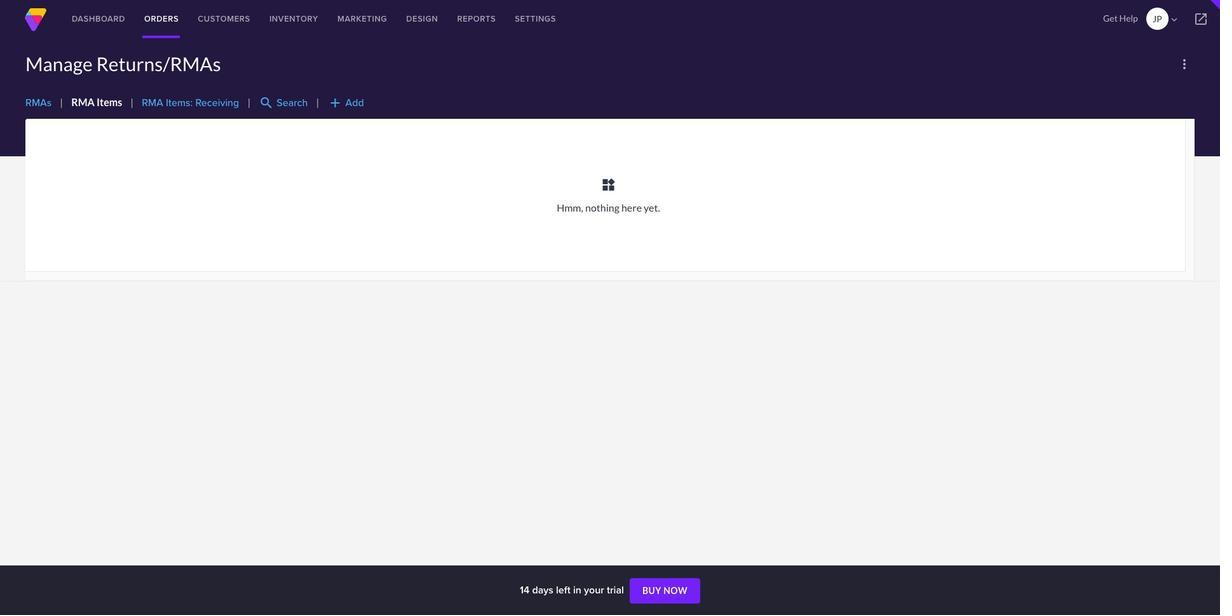 Task type: vqa. For each thing, say whether or not it's contained in the screenshot.
Receiving
yes



Task type: locate. For each thing, give the bounding box(es) containing it.
add add
[[328, 95, 364, 111]]

rmas
[[25, 96, 52, 110]]

more_vert button
[[1174, 54, 1195, 74]]


[[1169, 14, 1180, 25]]

2 | from the left
[[130, 96, 134, 108]]

design
[[406, 13, 438, 25]]

reports
[[457, 13, 496, 25]]

search
[[259, 95, 274, 111]]


[[1194, 11, 1209, 27]]

yet.
[[644, 201, 660, 214]]

buy now
[[642, 585, 688, 596]]

| left add
[[316, 96, 319, 108]]

orders
[[144, 13, 179, 25]]

more_vert
[[1177, 57, 1192, 72]]

receiving
[[195, 96, 239, 110]]

3 | from the left
[[247, 96, 251, 108]]

trial
[[607, 583, 624, 597]]

nothing
[[585, 201, 620, 214]]

returns/rmas
[[96, 52, 221, 75]]

rma items: receiving link
[[142, 96, 239, 110]]

manage returns/rmas
[[25, 52, 221, 75]]

here
[[621, 201, 642, 214]]

rma items
[[71, 96, 122, 108]]

get help
[[1103, 13, 1138, 24]]

 link
[[1182, 0, 1220, 38]]

rma left items:
[[142, 96, 163, 110]]

rma items link
[[71, 96, 122, 108]]

rma left items in the left top of the page
[[71, 96, 95, 108]]

| right items in the left top of the page
[[130, 96, 134, 108]]

days
[[532, 583, 553, 597]]

widgets
[[601, 177, 616, 193]]

jp
[[1153, 13, 1162, 24]]

0 horizontal spatial rma
[[71, 96, 95, 108]]

rma for rma items: receiving
[[142, 96, 163, 110]]

left
[[556, 583, 571, 597]]

hmm,
[[557, 201, 583, 214]]

| right rmas 'link'
[[60, 96, 63, 108]]

|
[[60, 96, 63, 108], [130, 96, 134, 108], [247, 96, 251, 108], [316, 96, 319, 108]]

rma
[[142, 96, 163, 110], [71, 96, 95, 108]]

14 days left in your trial
[[520, 583, 627, 597]]

1 horizontal spatial rma
[[142, 96, 163, 110]]

rmas link
[[25, 96, 52, 110]]

| left search
[[247, 96, 251, 108]]

manage
[[25, 52, 93, 75]]



Task type: describe. For each thing, give the bounding box(es) containing it.
customers
[[198, 13, 250, 25]]

marketing
[[337, 13, 387, 25]]

rma for rma items
[[71, 96, 95, 108]]

buy
[[642, 585, 662, 596]]

your
[[584, 583, 604, 597]]

search search
[[259, 95, 308, 111]]

in
[[573, 583, 581, 597]]

get
[[1103, 13, 1118, 24]]

inventory
[[269, 13, 318, 25]]

1 | from the left
[[60, 96, 63, 108]]

settings
[[515, 13, 556, 25]]

now
[[664, 585, 688, 596]]

4 | from the left
[[316, 96, 319, 108]]

search
[[277, 96, 308, 110]]

add
[[328, 95, 343, 111]]

items
[[97, 96, 122, 108]]

help
[[1120, 13, 1138, 24]]

rma items: receiving
[[142, 96, 239, 110]]

items:
[[166, 96, 193, 110]]

dashboard
[[72, 13, 125, 25]]

add
[[345, 96, 364, 110]]

buy now link
[[630, 578, 700, 604]]

dashboard link
[[62, 0, 135, 38]]

14
[[520, 583, 530, 597]]

hmm, nothing here yet.
[[557, 201, 660, 214]]



